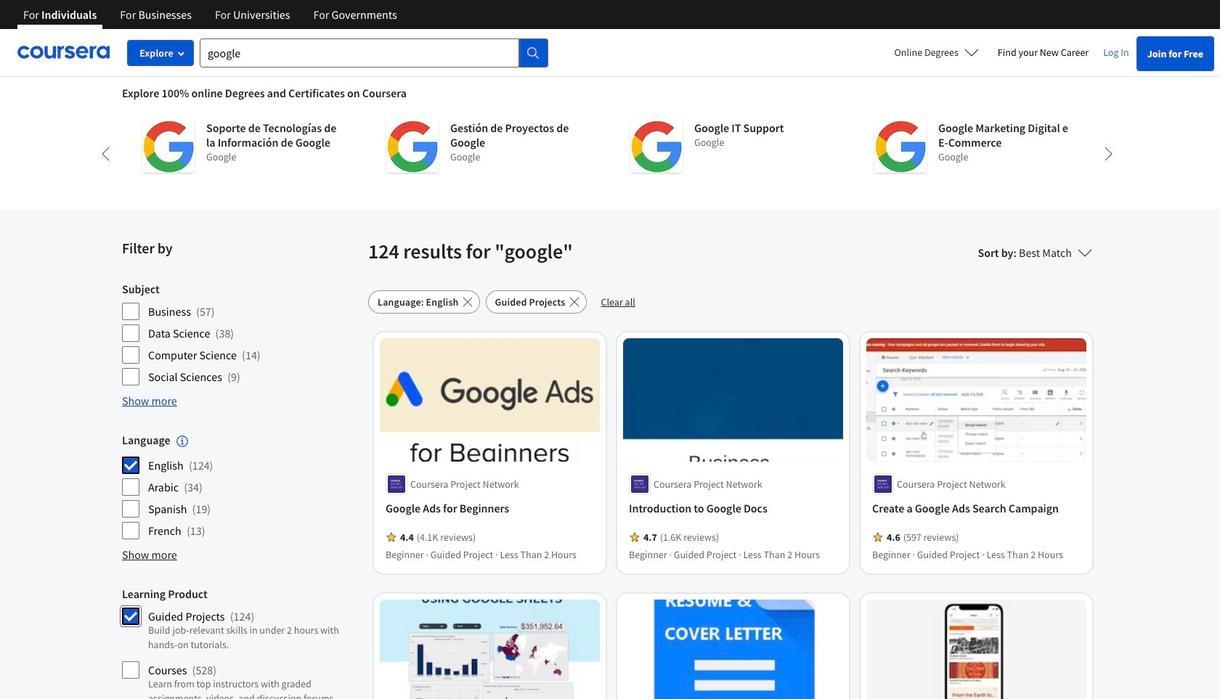 Task type: describe. For each thing, give the bounding box(es) containing it.
4 google image from the left
[[875, 121, 927, 173]]

3 google image from the left
[[631, 121, 683, 173]]

2 group from the top
[[122, 433, 360, 541]]

2 google image from the left
[[386, 121, 439, 173]]

1 group from the top
[[122, 282, 360, 386]]



Task type: vqa. For each thing, say whether or not it's contained in the screenshot.
Report for Global Skills Report
no



Task type: locate. For each thing, give the bounding box(es) containing it.
information about this filter group image
[[176, 436, 188, 448]]

banner navigation
[[12, 0, 409, 29]]

What do you want to learn? text field
[[200, 38, 519, 67]]

None search field
[[200, 38, 549, 67]]

group
[[122, 282, 360, 386], [122, 433, 360, 541], [122, 587, 360, 700]]

1 google image from the left
[[142, 121, 195, 173]]

3 group from the top
[[122, 587, 360, 700]]

coursera image
[[17, 41, 110, 64]]

0 vertical spatial group
[[122, 282, 360, 386]]

google image
[[142, 121, 195, 173], [386, 121, 439, 173], [631, 121, 683, 173], [875, 121, 927, 173]]

2 vertical spatial group
[[122, 587, 360, 700]]

1 vertical spatial group
[[122, 433, 360, 541]]



